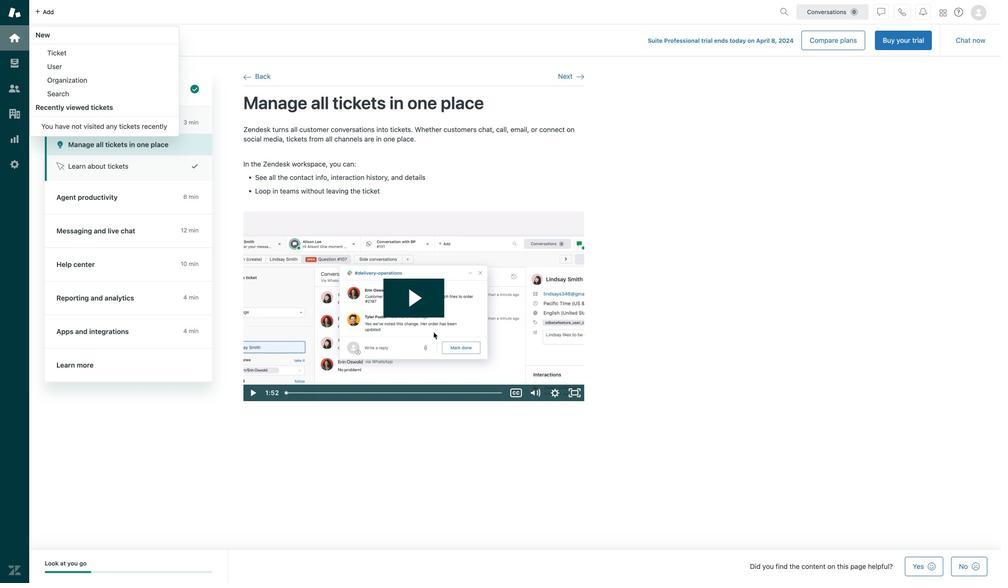 Task type: locate. For each thing, give the bounding box(es) containing it.
menu
[[29, 26, 179, 137]]

1 menu item from the top
[[30, 46, 179, 60]]

customers image
[[8, 82, 21, 95]]

2 menu item from the top
[[30, 60, 179, 74]]

tab inside dashboard-tablist 'tab list'
[[109, 38, 171, 56]]

zendesk support image
[[8, 6, 21, 19]]

menu item
[[30, 46, 179, 60], [30, 60, 179, 74], [30, 74, 179, 87], [30, 87, 179, 101]]

4 menu item from the top
[[30, 87, 179, 101]]

region
[[243, 125, 584, 402]]

admin image
[[8, 158, 21, 171]]

video element
[[243, 212, 584, 402]]

organizations image
[[8, 108, 21, 120]]

video thumbnail image
[[243, 212, 584, 402]]

views image
[[8, 57, 21, 70]]

footer
[[29, 551, 1001, 584]]

zendesk products image
[[940, 9, 947, 16]]

3 menu item from the top
[[30, 74, 179, 87]]

main element
[[0, 0, 29, 584]]

tab
[[109, 38, 171, 56]]

heading
[[45, 72, 212, 107]]



Task type: describe. For each thing, give the bounding box(es) containing it.
get started image
[[8, 32, 21, 44]]

April 8, 2024 text field
[[756, 37, 794, 44]]

progress-bar progress bar
[[45, 572, 212, 574]]

get help image
[[954, 8, 963, 17]]

zendesk image
[[8, 565, 21, 578]]

button displays agent's chat status as invisible. image
[[877, 8, 885, 16]]

notifications image
[[919, 8, 927, 16]]

dashboard-tablist tab list
[[45, 38, 171, 56]]

reporting image
[[8, 133, 21, 146]]

content-title region
[[243, 96, 584, 109]]

progress bar image
[[45, 572, 91, 574]]



Task type: vqa. For each thing, say whether or not it's contained in the screenshot.
fifth row
no



